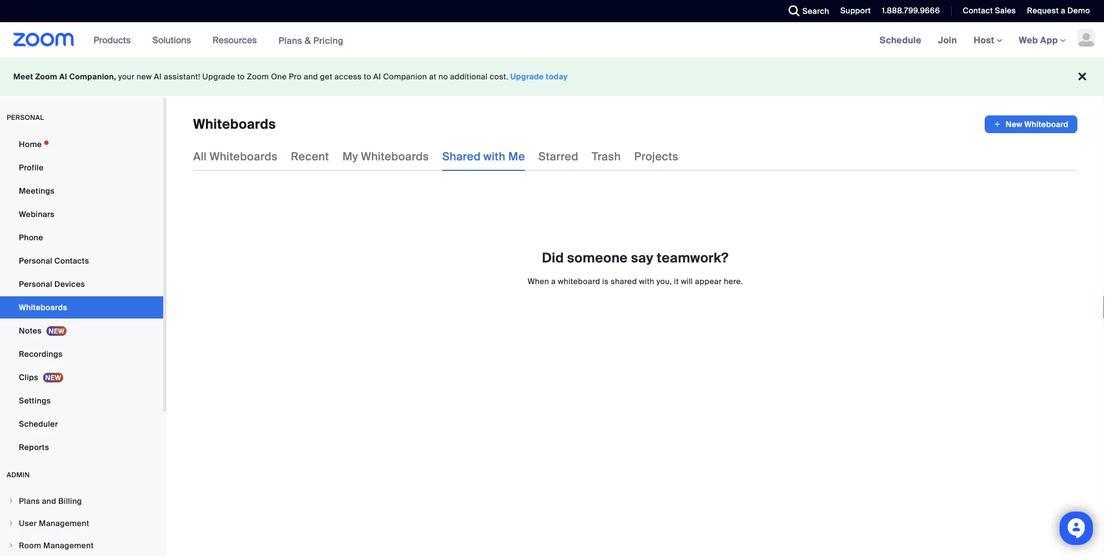 Task type: locate. For each thing, give the bounding box(es) containing it.
1 vertical spatial and
[[42, 496, 56, 506]]

resources
[[213, 34, 257, 46]]

at
[[429, 72, 437, 82]]

zoom logo image
[[13, 33, 74, 47]]

1 horizontal spatial with
[[639, 276, 655, 287]]

2 right image from the top
[[8, 542, 14, 549]]

personal inside 'personal devices' link
[[19, 279, 52, 289]]

personal down phone
[[19, 256, 52, 266]]

host button
[[974, 34, 1003, 46]]

web app button
[[1019, 34, 1066, 46]]

plans inside product information navigation
[[279, 35, 302, 46]]

my whiteboards
[[343, 149, 429, 164]]

devices
[[54, 279, 85, 289]]

with left the me
[[484, 149, 506, 164]]

contact sales
[[963, 6, 1016, 16]]

management inside 'menu item'
[[39, 518, 89, 529]]

plans inside menu item
[[19, 496, 40, 506]]

1 vertical spatial right image
[[8, 542, 14, 549]]

plans right right icon on the bottom left
[[19, 496, 40, 506]]

one
[[271, 72, 287, 82]]

new
[[1006, 119, 1023, 129]]

no
[[439, 72, 448, 82]]

0 vertical spatial personal
[[19, 256, 52, 266]]

a
[[1061, 6, 1066, 16], [551, 276, 556, 287]]

whiteboards right the my
[[361, 149, 429, 164]]

1 vertical spatial management
[[43, 541, 94, 551]]

0 vertical spatial management
[[39, 518, 89, 529]]

upgrade
[[202, 72, 235, 82], [511, 72, 544, 82]]

notes link
[[0, 320, 163, 342]]

and left get
[[304, 72, 318, 82]]

and inside menu item
[[42, 496, 56, 506]]

plans & pricing
[[279, 35, 344, 46]]

web
[[1019, 34, 1038, 46]]

1 personal from the top
[[19, 256, 52, 266]]

scheduler
[[19, 419, 58, 429]]

upgrade down product information navigation
[[202, 72, 235, 82]]

you,
[[657, 276, 672, 287]]

0 vertical spatial a
[[1061, 6, 1066, 16]]

right image inside room management menu item
[[8, 542, 14, 549]]

shared with me
[[442, 149, 525, 164]]

0 horizontal spatial zoom
[[35, 72, 57, 82]]

plans for plans and billing
[[19, 496, 40, 506]]

1 horizontal spatial plans
[[279, 35, 302, 46]]

0 horizontal spatial ai
[[59, 72, 67, 82]]

management down billing
[[39, 518, 89, 529]]

0 vertical spatial right image
[[8, 520, 14, 527]]

resources button
[[213, 22, 262, 58]]

upgrade right cost.
[[511, 72, 544, 82]]

notes
[[19, 326, 42, 336]]

additional
[[450, 72, 488, 82]]

1.888.799.9666 button
[[874, 0, 943, 22], [882, 6, 940, 16]]

personal down personal contacts
[[19, 279, 52, 289]]

whiteboards down personal devices
[[19, 302, 67, 313]]

1 vertical spatial personal
[[19, 279, 52, 289]]

ai right new at the top left of the page
[[154, 72, 162, 82]]

here.
[[724, 276, 743, 287]]

1 vertical spatial plans
[[19, 496, 40, 506]]

right image left user
[[8, 520, 14, 527]]

schedule
[[880, 34, 922, 46]]

contact sales link
[[955, 0, 1019, 22], [963, 6, 1016, 16]]

zoom left one
[[247, 72, 269, 82]]

1 horizontal spatial and
[[304, 72, 318, 82]]

to down resources dropdown button
[[237, 72, 245, 82]]

plans left &
[[279, 35, 302, 46]]

new whiteboard
[[1006, 119, 1069, 129]]

1 horizontal spatial ai
[[154, 72, 162, 82]]

zoom right meet
[[35, 72, 57, 82]]

profile
[[19, 162, 44, 173]]

and
[[304, 72, 318, 82], [42, 496, 56, 506]]

when a whiteboard is shared with you, it will appear here.
[[528, 276, 743, 287]]

0 horizontal spatial a
[[551, 276, 556, 287]]

3 ai from the left
[[373, 72, 381, 82]]

tabs of all whiteboard page tab list
[[193, 142, 679, 171]]

home
[[19, 139, 42, 149]]

0 vertical spatial and
[[304, 72, 318, 82]]

room
[[19, 541, 41, 551]]

1 horizontal spatial upgrade
[[511, 72, 544, 82]]

and left billing
[[42, 496, 56, 506]]

user management menu item
[[0, 513, 163, 534]]

personal contacts
[[19, 256, 89, 266]]

a right when
[[551, 276, 556, 287]]

0 horizontal spatial plans
[[19, 496, 40, 506]]

me
[[508, 149, 525, 164]]

0 horizontal spatial and
[[42, 496, 56, 506]]

2 horizontal spatial ai
[[373, 72, 381, 82]]

right image
[[8, 520, 14, 527], [8, 542, 14, 549]]

management down user management 'menu item'
[[43, 541, 94, 551]]

2 upgrade from the left
[[511, 72, 544, 82]]

trash
[[592, 149, 621, 164]]

clips
[[19, 372, 38, 383]]

0 vertical spatial with
[[484, 149, 506, 164]]

with
[[484, 149, 506, 164], [639, 276, 655, 287]]

shared
[[442, 149, 481, 164]]

add image
[[994, 119, 1002, 130]]

meetings navigation
[[872, 22, 1104, 59]]

will
[[681, 276, 693, 287]]

clips link
[[0, 366, 163, 389]]

right image inside user management 'menu item'
[[8, 520, 14, 527]]

whiteboards application
[[193, 115, 1078, 133]]

2 personal from the top
[[19, 279, 52, 289]]

billing
[[58, 496, 82, 506]]

0 horizontal spatial upgrade
[[202, 72, 235, 82]]

a for request
[[1061, 6, 1066, 16]]

with left you, on the right
[[639, 276, 655, 287]]

1 zoom from the left
[[35, 72, 57, 82]]

to right "access"
[[364, 72, 371, 82]]

1 horizontal spatial zoom
[[247, 72, 269, 82]]

meet
[[13, 72, 33, 82]]

my
[[343, 149, 358, 164]]

personal
[[19, 256, 52, 266], [19, 279, 52, 289]]

1 horizontal spatial to
[[364, 72, 371, 82]]

whiteboard
[[558, 276, 600, 287]]

1 horizontal spatial a
[[1061, 6, 1066, 16]]

management inside menu item
[[43, 541, 94, 551]]

1 ai from the left
[[59, 72, 67, 82]]

and inside meet zoom ai companion, 'footer'
[[304, 72, 318, 82]]

demo
[[1068, 6, 1090, 16]]

pro
[[289, 72, 302, 82]]

to
[[237, 72, 245, 82], [364, 72, 371, 82]]

ai left companion
[[373, 72, 381, 82]]

whiteboards up all whiteboards
[[193, 116, 276, 133]]

products
[[94, 34, 131, 46]]

&
[[305, 35, 311, 46]]

management
[[39, 518, 89, 529], [43, 541, 94, 551]]

0 horizontal spatial with
[[484, 149, 506, 164]]

banner
[[0, 22, 1104, 59]]

admin menu menu
[[0, 491, 163, 556]]

solutions button
[[152, 22, 196, 58]]

a left demo
[[1061, 6, 1066, 16]]

personal for personal contacts
[[19, 256, 52, 266]]

1 right image from the top
[[8, 520, 14, 527]]

whiteboards right the "all"
[[210, 149, 278, 164]]

2 to from the left
[[364, 72, 371, 82]]

webinars
[[19, 209, 55, 219]]

ai left companion,
[[59, 72, 67, 82]]

1 vertical spatial with
[[639, 276, 655, 287]]

reports
[[19, 442, 49, 453]]

1 upgrade from the left
[[202, 72, 235, 82]]

recordings
[[19, 349, 63, 359]]

room management menu item
[[0, 535, 163, 556]]

right image left 'room'
[[8, 542, 14, 549]]

plans
[[279, 35, 302, 46], [19, 496, 40, 506]]

personal inside personal contacts link
[[19, 256, 52, 266]]

access
[[335, 72, 362, 82]]

is
[[602, 276, 609, 287]]

1 vertical spatial a
[[551, 276, 556, 287]]

today
[[546, 72, 568, 82]]

appear
[[695, 276, 722, 287]]

plans and billing
[[19, 496, 82, 506]]

projects
[[634, 149, 679, 164]]

0 horizontal spatial to
[[237, 72, 245, 82]]

0 vertical spatial plans
[[279, 35, 302, 46]]

admin
[[7, 471, 30, 479]]

solutions
[[152, 34, 191, 46]]



Task type: describe. For each thing, give the bounding box(es) containing it.
whiteboards inside application
[[193, 116, 276, 133]]

teamwork?
[[657, 250, 729, 267]]

plans for plans & pricing
[[279, 35, 302, 46]]

meet zoom ai companion, footer
[[0, 58, 1104, 96]]

someone
[[567, 250, 628, 267]]

user
[[19, 518, 37, 529]]

your
[[118, 72, 135, 82]]

meet zoom ai companion, your new ai assistant! upgrade to zoom one pro and get access to ai companion at no additional cost. upgrade today
[[13, 72, 568, 82]]

starred
[[539, 149, 579, 164]]

web app
[[1019, 34, 1058, 46]]

2 ai from the left
[[154, 72, 162, 82]]

cost.
[[490, 72, 508, 82]]

shared
[[611, 276, 637, 287]]

sales
[[995, 6, 1016, 16]]

pricing
[[313, 35, 344, 46]]

support
[[841, 6, 871, 16]]

banner containing products
[[0, 22, 1104, 59]]

did someone say teamwork?
[[542, 250, 729, 267]]

right image for room management
[[8, 542, 14, 549]]

plans and billing menu item
[[0, 491, 163, 512]]

schedule link
[[872, 22, 930, 58]]

2 zoom from the left
[[247, 72, 269, 82]]

when
[[528, 276, 549, 287]]

personal devices link
[[0, 273, 163, 295]]

profile picture image
[[1078, 29, 1095, 47]]

join
[[938, 34, 957, 46]]

1 to from the left
[[237, 72, 245, 82]]

phone
[[19, 232, 43, 243]]

management for user management
[[39, 518, 89, 529]]

personal contacts link
[[0, 250, 163, 272]]

room management
[[19, 541, 94, 551]]

recent
[[291, 149, 329, 164]]

right image
[[8, 498, 14, 505]]

recordings link
[[0, 343, 163, 365]]

reports link
[[0, 436, 163, 459]]

phone link
[[0, 227, 163, 249]]

companion,
[[69, 72, 116, 82]]

say
[[631, 250, 654, 267]]

personal menu menu
[[0, 133, 163, 460]]

settings
[[19, 396, 51, 406]]

upgrade today link
[[511, 72, 568, 82]]

whiteboard
[[1025, 119, 1069, 129]]

app
[[1041, 34, 1058, 46]]

a for when
[[551, 276, 556, 287]]

right image for user management
[[8, 520, 14, 527]]

join link
[[930, 22, 966, 58]]

all whiteboards
[[193, 149, 278, 164]]

assistant!
[[164, 72, 200, 82]]

search
[[803, 6, 830, 16]]

home link
[[0, 133, 163, 155]]

new whiteboard button
[[985, 115, 1078, 133]]

search button
[[781, 0, 832, 22]]

it
[[674, 276, 679, 287]]

scheduler link
[[0, 413, 163, 435]]

contacts
[[54, 256, 89, 266]]

did
[[542, 250, 564, 267]]

new
[[137, 72, 152, 82]]

contact
[[963, 6, 993, 16]]

products button
[[94, 22, 136, 58]]

get
[[320, 72, 333, 82]]

meetings link
[[0, 180, 163, 202]]

product information navigation
[[85, 22, 352, 59]]

settings link
[[0, 390, 163, 412]]

host
[[974, 34, 997, 46]]

whiteboards inside personal menu menu
[[19, 302, 67, 313]]

management for room management
[[43, 541, 94, 551]]

personal for personal devices
[[19, 279, 52, 289]]

webinars link
[[0, 203, 163, 225]]

request
[[1027, 6, 1059, 16]]

user management
[[19, 518, 89, 529]]

personal
[[7, 113, 44, 122]]

request a demo
[[1027, 6, 1090, 16]]

personal devices
[[19, 279, 85, 289]]

with inside tabs of all whiteboard page tab list
[[484, 149, 506, 164]]



Task type: vqa. For each thing, say whether or not it's contained in the screenshot.
Management to the bottom
yes



